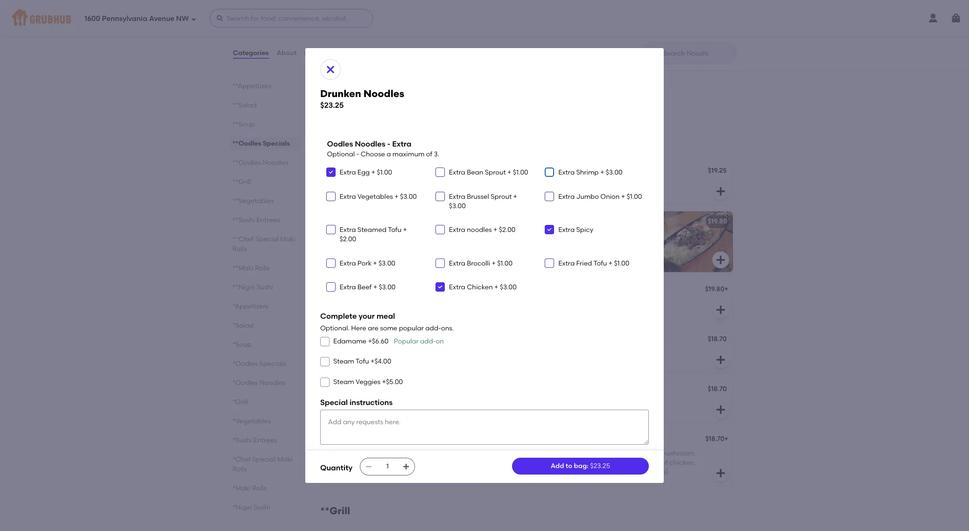 Task type: vqa. For each thing, say whether or not it's contained in the screenshot.
SECOND
no



Task type: describe. For each thing, give the bounding box(es) containing it.
spicy for extra
[[576, 226, 594, 234]]

edamame
[[333, 338, 367, 345]]

extra for extra jumbo onion
[[559, 193, 575, 201]]

pho bo button
[[322, 380, 524, 422]]

chili
[[233, 63, 247, 71]]

about button
[[276, 36, 297, 70]]

$23.25 inside drunken noodles $23.25
[[320, 101, 344, 110]]

extra jumbo onion + $1.00
[[559, 193, 642, 201]]

*salad tab
[[233, 321, 298, 331]]

*oodles noodles tab
[[233, 378, 298, 388]]

1 horizontal spatial $2.00
[[499, 226, 516, 234]]

*nigiri
[[233, 504, 252, 512]]

fried for tofu
[[576, 260, 592, 267]]

are
[[368, 324, 379, 332]]

oodles for noodles
[[327, 140, 353, 149]]

shrimp
[[576, 169, 599, 177]]

svg image inside main navigation "navigation"
[[191, 16, 196, 22]]

extra brussel sprout + $3.00
[[449, 193, 517, 210]]

to
[[566, 462, 572, 470]]

*grill
[[233, 398, 248, 406]]

extra for extra beef
[[340, 283, 356, 291]]

categories button
[[233, 36, 269, 70]]

$3.00 for extra vegetables + $3.00
[[400, 193, 417, 201]]

$20.90 for $20.90 +
[[704, 34, 725, 42]]

1 horizontal spatial -
[[387, 140, 390, 149]]

with
[[604, 449, 617, 457]]

sprout for extra brussel sprout
[[491, 193, 512, 201]]

reviews
[[304, 49, 330, 57]]

**vegetables
[[233, 197, 274, 205]]

$3.00 inside extra brussel sprout + $3.00
[[449, 202, 466, 210]]

**salad tab
[[233, 100, 298, 110]]

here
[[351, 324, 366, 332]]

reviews button
[[304, 36, 331, 70]]

drunken for drunken noodles
[[537, 168, 564, 176]]

noodles on the boat image
[[663, 212, 733, 272]]

steamed
[[358, 226, 387, 234]]

*salad
[[233, 322, 254, 330]]

bean
[[467, 169, 483, 177]]

*oodles specials tab
[[233, 359, 298, 369]]

vegetables
[[578, 468, 613, 476]]

noodles
[[467, 226, 492, 234]]

*oodles for *oodles specials
[[233, 360, 258, 368]]

sour
[[570, 449, 583, 457]]

0 horizontal spatial -
[[356, 150, 359, 158]]

maki for **chef special maki rolls
[[280, 235, 295, 243]]

your
[[359, 312, 375, 321]]

extra for extra chicken
[[449, 283, 465, 291]]

spicy and sour broth with rice noodles, mushroom, tomato, cilantro & bean sprout. choice of chicken, beef, pork or vegetables (shrimp $3 extra)
[[537, 449, 696, 476]]

1 vertical spatial $23.25
[[590, 462, 610, 470]]

0 horizontal spatial $19.80 +
[[496, 34, 519, 42]]

oodles for spicy
[[328, 286, 350, 294]]

mushroom,
[[660, 449, 696, 457]]

$20.90 +
[[704, 34, 729, 42]]

*soup
[[233, 341, 252, 349]]

*vegetables
[[233, 417, 271, 425]]

*appetizers tab
[[233, 302, 298, 311]]

search icon image
[[648, 48, 659, 59]]

Input item quantity number field
[[377, 459, 398, 475]]

the
[[575, 218, 585, 226]]

extra pork + $3.00
[[340, 260, 395, 267]]

bag:
[[574, 462, 589, 470]]

extra for extra shrimp
[[559, 169, 575, 177]]

**oodles specials
[[233, 140, 290, 148]]

0 horizontal spatial tofu
[[356, 358, 369, 366]]

*nigiri sushi tab
[[233, 503, 298, 513]]

complete
[[320, 312, 357, 321]]

$3.00 for extra chicken + $3.00
[[500, 283, 517, 291]]

**chef special maki rolls tab
[[233, 234, 298, 254]]

tofu for extra fried tofu
[[594, 260, 607, 267]]

popular
[[394, 338, 419, 345]]

$1.00 for extra bean sprout + $1.00
[[513, 169, 528, 177]]

entrees for *sushi entrees
[[254, 437, 277, 445]]

extra for extra brussel sprout
[[449, 193, 465, 201]]

*chef
[[233, 456, 251, 464]]

or
[[570, 468, 577, 476]]

a
[[387, 150, 391, 158]]

$3.00 for extra shrimp + $3.00
[[606, 169, 623, 177]]

thai fried rice (spicy)
[[328, 85, 399, 93]]

special for *chef special maki rolls
[[252, 456, 276, 464]]

specials for **oodles specials
[[263, 140, 290, 148]]

*maki rolls
[[233, 485, 267, 493]]

extra for extra noodles
[[449, 226, 465, 234]]

oil
[[248, 63, 257, 71]]

singapore stir-fried noodles
[[328, 436, 420, 444]]

meal
[[377, 312, 395, 321]]

of inside oodles noodles - extra optional - choose a maximum of 3.
[[426, 150, 432, 158]]

rolls inside tab
[[252, 485, 267, 493]]

**oodles for **oodles noodles tab
[[233, 159, 261, 167]]

onion
[[601, 193, 620, 201]]

bo
[[342, 386, 350, 394]]

**nigiri
[[233, 283, 255, 291]]

*sushi entrees tab
[[233, 436, 298, 445]]

*oodles specials
[[233, 360, 286, 368]]

2 vertical spatial fried
[[376, 436, 392, 444]]

extra steamed tofu + $2.00
[[340, 226, 407, 243]]

noodles,
[[632, 449, 659, 457]]

maki for *chef special maki rolls
[[277, 456, 292, 464]]

curry for suicide curry
[[562, 35, 580, 43]]

noodles inside oodles noodles - extra optional - choose a maximum of 3.
[[355, 140, 385, 149]]

**maki
[[233, 264, 254, 272]]

oodles noodles - extra optional - choose a maximum of 3.
[[327, 140, 439, 158]]

pad
[[328, 336, 341, 344]]

*maki
[[233, 485, 251, 493]]

1 horizontal spatial **grill
[[320, 505, 350, 517]]

rolls inside tab
[[255, 264, 270, 272]]

suicide
[[537, 35, 561, 43]]

categories
[[233, 49, 269, 57]]

spicy inside spicy and sour broth with rice noodles, mushroom, tomato, cilantro & bean sprout. choice of chicken, beef, pork or vegetables (shrimp $3 extra)
[[537, 449, 554, 457]]

**sushi
[[233, 216, 255, 224]]

1600 pennsylvania avenue nw
[[85, 14, 189, 23]]

1 $18.70 button from the top
[[531, 330, 733, 372]]

Special instructions text field
[[320, 410, 649, 445]]

*soup tab
[[233, 340, 298, 350]]

*oodles noodles
[[233, 379, 286, 387]]

*vegetables tab
[[233, 416, 298, 426]]

chicken,
[[670, 459, 696, 467]]

tomato,
[[537, 459, 562, 467]]

extra for extra vegetables
[[340, 193, 356, 201]]

**nigiri sushi tab
[[233, 282, 298, 292]]

$1.00 for extra fried tofu + $1.00
[[614, 260, 630, 267]]

avenue
[[149, 14, 175, 23]]

$2.00 inside extra steamed tofu + $2.00
[[340, 236, 356, 243]]

red curry
[[328, 35, 360, 43]]

**oodles noodles inside tab
[[233, 159, 289, 167]]

stir-
[[362, 436, 376, 444]]

**oodles specials tab
[[233, 139, 298, 148]]

steam tofu + $4.00
[[333, 358, 391, 366]]

extra for extra steamed tofu
[[340, 226, 356, 234]]

popular add-on
[[394, 338, 444, 345]]

*chef special maki rolls tab
[[233, 455, 298, 474]]

maximum
[[393, 150, 425, 158]]



Task type: locate. For each thing, give the bounding box(es) containing it.
1 vertical spatial maki
[[277, 456, 292, 464]]

special instructions
[[320, 398, 393, 407]]

specials down **soup tab
[[263, 140, 290, 148]]

spicy up tomato,
[[537, 449, 554, 457]]

0 vertical spatial $2.00
[[499, 226, 516, 234]]

extra for extra fried tofu
[[559, 260, 575, 267]]

$3.00 right beef
[[379, 283, 396, 291]]

rolls down *chef
[[233, 466, 247, 473]]

**appetizers tab
[[233, 81, 298, 91]]

add- down popular
[[420, 338, 436, 345]]

soy
[[265, 63, 276, 71]]

$18.70 for first $18.70 button from the bottom
[[708, 385, 727, 393]]

edamame + $6.60
[[333, 338, 389, 345]]

spicy for oodles
[[352, 286, 370, 294]]

Search Nooshi search field
[[662, 49, 734, 58]]

of inside spicy and sour broth with rice noodles, mushroom, tomato, cilantro & bean sprout. choice of chicken, beef, pork or vegetables (shrimp $3 extra)
[[662, 459, 668, 467]]

extra left 'jumbo'
[[559, 193, 575, 201]]

tofu right steamed
[[388, 226, 402, 234]]

chili oil & soy sauce tab
[[233, 62, 298, 72]]

specials inside tab
[[259, 360, 286, 368]]

0 vertical spatial sushi
[[257, 283, 273, 291]]

extra vegetables + $3.00
[[340, 193, 417, 201]]

*oodles inside tab
[[233, 379, 258, 387]]

1 vertical spatial *oodles
[[233, 379, 258, 387]]

1 vertical spatial **grill
[[320, 505, 350, 517]]

about
[[277, 49, 297, 57]]

$20.90 right chicken
[[497, 285, 518, 293]]

of up extra)
[[662, 459, 668, 467]]

0 vertical spatial add-
[[426, 324, 441, 332]]

+ inside extra brussel sprout + $3.00
[[513, 193, 517, 201]]

1 vertical spatial $18.70
[[708, 385, 727, 393]]

0 vertical spatial $18.70
[[708, 335, 727, 343]]

$3.00 up extra noodles + $2.00
[[449, 202, 466, 210]]

extra left chicken
[[449, 283, 465, 291]]

0 vertical spatial *oodles
[[233, 360, 258, 368]]

of
[[426, 150, 432, 158], [662, 459, 668, 467]]

& inside tab
[[258, 63, 263, 71]]

1 *oodles from the top
[[233, 360, 258, 368]]

extra noodles + $2.00
[[449, 226, 516, 234]]

*maki rolls tab
[[233, 484, 298, 494]]

drunken noodles
[[537, 168, 592, 176]]

thai
[[328, 85, 342, 93], [342, 336, 356, 344]]

1 horizontal spatial drunken
[[537, 168, 564, 176]]

pork
[[554, 468, 568, 476]]

rolls right *maki
[[252, 485, 267, 493]]

1 horizontal spatial spicy
[[537, 449, 554, 457]]

quantity
[[320, 464, 353, 473]]

nw
[[176, 14, 189, 23]]

1 horizontal spatial &
[[590, 459, 594, 467]]

0 horizontal spatial of
[[426, 150, 432, 158]]

curry
[[342, 35, 360, 43], [562, 35, 580, 43], [328, 168, 346, 176]]

1 vertical spatial spicy
[[352, 286, 370, 294]]

tom yum noodle soup
[[537, 436, 609, 444]]

**appetizers
[[233, 82, 272, 90]]

tofu for extra steamed tofu
[[388, 226, 402, 234]]

+
[[515, 34, 519, 42], [725, 34, 729, 42], [371, 169, 375, 177], [508, 169, 512, 177], [600, 169, 604, 177], [395, 193, 399, 201], [513, 193, 517, 201], [621, 193, 625, 201], [403, 226, 407, 234], [494, 226, 497, 234], [373, 260, 377, 267], [492, 260, 496, 267], [609, 260, 613, 267], [373, 283, 377, 291], [495, 283, 498, 291], [725, 285, 729, 293], [368, 338, 372, 345], [371, 358, 375, 366], [382, 378, 386, 386], [725, 435, 729, 443]]

sushi down *maki rolls tab
[[254, 504, 270, 512]]

0 vertical spatial **grill
[[233, 178, 251, 186]]

curry right suicide
[[562, 35, 580, 43]]

**oodles inside tab
[[233, 140, 261, 148]]

special
[[255, 235, 279, 243], [320, 398, 348, 407], [252, 456, 276, 464]]

add to bag: $23.25
[[551, 462, 610, 470]]

specials down *soup tab
[[259, 360, 286, 368]]

0 vertical spatial spicy
[[576, 226, 594, 234]]

0 vertical spatial steam
[[333, 358, 354, 366]]

$3
[[641, 468, 648, 476]]

2 horizontal spatial tofu
[[594, 260, 607, 267]]

extra down curry laksa on the left
[[340, 193, 356, 201]]

0 vertical spatial $20.90
[[704, 34, 725, 42]]

1 vertical spatial steam
[[333, 378, 354, 386]]

extra left egg
[[340, 169, 356, 177]]

pork
[[358, 260, 372, 267]]

- up a
[[387, 140, 390, 149]]

svg image
[[951, 13, 962, 24], [216, 14, 223, 22], [715, 53, 727, 64], [325, 64, 336, 75], [328, 170, 334, 175], [437, 170, 443, 175], [328, 194, 334, 199], [437, 194, 443, 199], [328, 227, 334, 233], [437, 227, 443, 233], [715, 255, 727, 266], [328, 260, 334, 266], [547, 260, 552, 266], [328, 284, 334, 290], [365, 463, 373, 471], [403, 463, 410, 471], [715, 468, 727, 479]]

rice
[[361, 85, 375, 93]]

veggies
[[356, 378, 381, 386]]

extra brocolli + $1.00
[[449, 260, 513, 267]]

$3.00 up onion
[[606, 169, 623, 177]]

optional.
[[320, 324, 350, 332]]

curry right 'red'
[[342, 35, 360, 43]]

0 vertical spatial $19.80 +
[[496, 34, 519, 42]]

0 horizontal spatial $23.25
[[320, 101, 344, 110]]

$19.25
[[708, 167, 727, 175]]

1 vertical spatial $20.90
[[497, 285, 518, 293]]

special down **sushi entrees 'tab'
[[255, 235, 279, 243]]

1 vertical spatial add-
[[420, 338, 436, 345]]

sprout
[[485, 169, 506, 177], [491, 193, 512, 201]]

$18.70 button
[[531, 330, 733, 372], [531, 380, 733, 422]]

noodles inside tab
[[259, 379, 286, 387]]

special inside '**chef special maki rolls'
[[255, 235, 279, 243]]

**grill down the quantity
[[320, 505, 350, 517]]

$18.70 for 2nd $18.70 button from the bottom
[[708, 335, 727, 343]]

steam up bo
[[333, 378, 354, 386]]

extra for extra pork
[[340, 260, 356, 267]]

spicy
[[576, 226, 594, 234], [352, 286, 370, 294], [537, 449, 554, 457]]

$20.90 up the search nooshi search box
[[704, 34, 725, 42]]

& inside spicy and sour broth with rice noodles, mushroom, tomato, cilantro & bean sprout. choice of chicken, beef, pork or vegetables (shrimp $3 extra)
[[590, 459, 594, 467]]

sushi for **nigiri sushi
[[257, 283, 273, 291]]

1 vertical spatial $2.00
[[340, 236, 356, 243]]

**oodles down **soup at the left of page
[[233, 140, 261, 148]]

extra for extra brocolli
[[449, 260, 465, 267]]

extra left noodles
[[449, 226, 465, 234]]

2 horizontal spatial spicy
[[576, 226, 594, 234]]

extra left 'brocolli'
[[449, 260, 465, 267]]

1 horizontal spatial $19.80 +
[[705, 285, 729, 293]]

curry for red curry
[[342, 35, 360, 43]]

oodles left beef
[[328, 286, 350, 294]]

extra inside extra brussel sprout + $3.00
[[449, 193, 465, 201]]

0 horizontal spatial spicy
[[352, 286, 370, 294]]

**oodles for **oodles specials tab
[[233, 140, 261, 148]]

extra left beef
[[340, 283, 356, 291]]

thai fried rice (spicy) button
[[322, 79, 524, 121]]

1 vertical spatial sushi
[[254, 504, 270, 512]]

1 horizontal spatial $23.25
[[590, 462, 610, 470]]

1 vertical spatial of
[[662, 459, 668, 467]]

2 horizontal spatial fried
[[576, 260, 592, 267]]

spicy left the seafood
[[352, 286, 370, 294]]

egg
[[358, 169, 370, 177]]

1 vertical spatial **oodles noodles
[[233, 159, 289, 167]]

on
[[565, 218, 573, 226], [436, 338, 444, 345]]

extra left pork
[[340, 260, 356, 267]]

1 vertical spatial on
[[436, 338, 444, 345]]

extra down extra spicy
[[559, 260, 575, 267]]

some
[[380, 324, 397, 332]]

0 horizontal spatial $20.90
[[497, 285, 518, 293]]

$2.00 down mee goreng
[[340, 236, 356, 243]]

extra inside oodles noodles - extra optional - choose a maximum of 3.
[[392, 140, 412, 149]]

sprout inside extra brussel sprout + $3.00
[[491, 193, 512, 201]]

extra inside extra steamed tofu + $2.00
[[340, 226, 356, 234]]

1 vertical spatial thai
[[342, 336, 356, 344]]

ons.
[[441, 324, 454, 332]]

fried up input item quantity number field
[[376, 436, 392, 444]]

special inside *chef special maki rolls
[[252, 456, 276, 464]]

choice
[[638, 459, 660, 467]]

drunken down reviews button
[[320, 88, 361, 99]]

fried for rice
[[343, 85, 360, 93]]

$3.00 right chicken
[[500, 283, 517, 291]]

extra for extra egg
[[340, 169, 356, 177]]

extra bean sprout + $1.00
[[449, 169, 528, 177]]

3.
[[434, 150, 439, 158]]

$23.25 down broth
[[590, 462, 610, 470]]

0 vertical spatial $18.70 button
[[531, 330, 733, 372]]

**vegetables tab
[[233, 196, 298, 206]]

0 vertical spatial fried
[[343, 85, 360, 93]]

extra left bean
[[449, 169, 465, 177]]

entrees inside 'tab'
[[257, 216, 280, 224]]

extra left brussel
[[449, 193, 465, 201]]

extra chicken + $3.00
[[449, 283, 517, 291]]

0 vertical spatial tofu
[[388, 226, 402, 234]]

1 vertical spatial fried
[[576, 260, 592, 267]]

broth
[[585, 449, 602, 457]]

chili oil & soy sauce
[[233, 63, 298, 71]]

0 vertical spatial maki
[[280, 235, 295, 243]]

1 horizontal spatial tofu
[[388, 226, 402, 234]]

**soup
[[233, 120, 255, 128]]

extra up maximum
[[392, 140, 412, 149]]

instructions
[[350, 398, 393, 407]]

extra egg + $1.00
[[340, 169, 392, 177]]

specials for *oodles specials
[[259, 360, 286, 368]]

1 vertical spatial drunken
[[537, 168, 564, 176]]

- left choose
[[356, 150, 359, 158]]

$20.90 for $20.90
[[497, 285, 518, 293]]

oodles spicy seafood ramen
[[328, 286, 422, 294]]

rolls inside '**chef special maki rolls'
[[233, 245, 247, 253]]

0 horizontal spatial $2.00
[[340, 236, 356, 243]]

**grill
[[233, 178, 251, 186], [320, 505, 350, 517]]

bean
[[596, 459, 613, 467]]

**oodles inside tab
[[233, 159, 261, 167]]

oodles inside oodles noodles - extra optional - choose a maximum of 3.
[[327, 140, 353, 149]]

0 horizontal spatial **grill
[[233, 178, 251, 186]]

brocolli
[[467, 260, 490, 267]]

noodles on the boat
[[537, 218, 602, 226]]

**salad
[[233, 101, 257, 109]]

2 vertical spatial tofu
[[356, 358, 369, 366]]

entrees down **vegetables tab
[[257, 216, 280, 224]]

(spicy)
[[377, 85, 399, 93]]

0 vertical spatial on
[[565, 218, 573, 226]]

$3.00 right vegetables
[[400, 193, 417, 201]]

1 horizontal spatial **oodles noodles
[[320, 140, 407, 151]]

1 steam from the top
[[333, 358, 354, 366]]

1 horizontal spatial $20.90
[[704, 34, 725, 42]]

0 vertical spatial drunken
[[320, 88, 361, 99]]

extra spicy
[[559, 226, 594, 234]]

*nigiri sushi
[[233, 504, 270, 512]]

1 vertical spatial oodles
[[328, 286, 350, 294]]

1 horizontal spatial on
[[565, 218, 573, 226]]

popular
[[399, 324, 424, 332]]

steam for steam veggies
[[333, 378, 354, 386]]

&
[[258, 63, 263, 71], [590, 459, 594, 467]]

specials inside tab
[[263, 140, 290, 148]]

1 vertical spatial $19.80 +
[[705, 285, 729, 293]]

sauce
[[278, 63, 298, 71]]

2 $18.70 button from the top
[[531, 380, 733, 422]]

add- up popular add-on
[[426, 324, 441, 332]]

boat
[[587, 218, 602, 226]]

$6.60
[[372, 338, 389, 345]]

add
[[551, 462, 564, 470]]

noodles inside drunken noodles $23.25
[[364, 88, 404, 99]]

0 vertical spatial oodles
[[327, 140, 353, 149]]

1 vertical spatial special
[[320, 398, 348, 407]]

+ inside extra steamed tofu + $2.00
[[403, 226, 407, 234]]

0 horizontal spatial &
[[258, 63, 263, 71]]

0 vertical spatial entrees
[[257, 216, 280, 224]]

maki inside '**chef special maki rolls'
[[280, 235, 295, 243]]

**oodles noodles down **oodles specials
[[233, 159, 289, 167]]

2 steam from the top
[[333, 378, 354, 386]]

fried inside button
[[343, 85, 360, 93]]

vegetables
[[358, 193, 393, 201]]

2 vertical spatial special
[[252, 456, 276, 464]]

**oodles up curry laksa on the left
[[320, 140, 364, 151]]

$2.00 right noodles
[[499, 226, 516, 234]]

entrees down *vegetables tab
[[254, 437, 277, 445]]

**oodles noodles tab
[[233, 158, 298, 168]]

entrees
[[257, 216, 280, 224], [254, 437, 277, 445]]

0 vertical spatial thai
[[328, 85, 342, 93]]

extra fried tofu + $1.00
[[559, 260, 630, 267]]

0 vertical spatial &
[[258, 63, 263, 71]]

jumbo
[[576, 193, 599, 201]]

1 vertical spatial tofu
[[594, 260, 607, 267]]

0 vertical spatial special
[[255, 235, 279, 243]]

entrees for **sushi entrees
[[257, 216, 280, 224]]

1 vertical spatial &
[[590, 459, 594, 467]]

0 vertical spatial specials
[[263, 140, 290, 148]]

drunken for drunken noodles $23.25
[[320, 88, 361, 99]]

fried
[[343, 85, 360, 93], [576, 260, 592, 267], [376, 436, 392, 444]]

tom
[[537, 436, 550, 444]]

thai left rice
[[328, 85, 342, 93]]

1 vertical spatial -
[[356, 150, 359, 158]]

noodles inside tab
[[262, 159, 289, 167]]

& down broth
[[590, 459, 594, 467]]

**oodles down **oodles specials
[[233, 159, 261, 167]]

tofu down boat
[[594, 260, 607, 267]]

0 horizontal spatial **oodles noodles
[[233, 159, 289, 167]]

& right oil
[[258, 63, 263, 71]]

$3.00 for extra pork + $3.00
[[379, 260, 395, 267]]

$23.25 down "thai fried rice (spicy)"
[[320, 101, 344, 110]]

maki down **sushi entrees 'tab'
[[280, 235, 295, 243]]

oodles
[[327, 140, 353, 149], [328, 286, 350, 294]]

fried left rice
[[343, 85, 360, 93]]

rolls down **chef
[[233, 245, 247, 253]]

0 horizontal spatial on
[[436, 338, 444, 345]]

0 vertical spatial sprout
[[485, 169, 506, 177]]

**sushi entrees tab
[[233, 215, 298, 225]]

rolls inside *chef special maki rolls
[[233, 466, 247, 473]]

**sushi entrees
[[233, 216, 280, 224]]

**maki rolls tab
[[233, 263, 298, 273]]

2 *oodles from the top
[[233, 379, 258, 387]]

curry laksa
[[328, 168, 366, 176]]

extra down noodles on the boat at the right
[[559, 226, 575, 234]]

sprout right bean
[[485, 169, 506, 177]]

$3.00 right pork
[[379, 260, 395, 267]]

steam down 'edamame'
[[333, 358, 354, 366]]

main navigation navigation
[[0, 0, 969, 36]]

$18.70 +
[[706, 435, 729, 443]]

on down ons.
[[436, 338, 444, 345]]

0 horizontal spatial fried
[[343, 85, 360, 93]]

add- inside complete your meal optional. here are some popular add-ons.
[[426, 324, 441, 332]]

on left the
[[565, 218, 573, 226]]

sushi down **maki rolls tab
[[257, 283, 273, 291]]

sprout right brussel
[[491, 193, 512, 201]]

specials
[[263, 140, 290, 148], [259, 360, 286, 368]]

1 vertical spatial entrees
[[254, 437, 277, 445]]

chicken
[[467, 283, 493, 291]]

laksa
[[347, 168, 366, 176]]

*oodles for *oodles noodles
[[233, 379, 258, 387]]

sushi for *nigiri sushi
[[254, 504, 270, 512]]

1 vertical spatial sprout
[[491, 193, 512, 201]]

**grill tab
[[233, 177, 298, 187]]

**grill up **vegetables
[[233, 178, 251, 186]]

maki down *sushi entrees tab
[[277, 456, 292, 464]]

**grill inside tab
[[233, 178, 251, 186]]

tofu inside extra steamed tofu + $2.00
[[388, 226, 402, 234]]

rolls right **maki
[[255, 264, 270, 272]]

2 vertical spatial $18.70
[[706, 435, 725, 443]]

sprout.
[[614, 459, 636, 467]]

*chef special maki rolls
[[233, 456, 292, 473]]

spicy down the
[[576, 226, 594, 234]]

maki inside *chef special maki rolls
[[277, 456, 292, 464]]

*oodles down *soup
[[233, 360, 258, 368]]

pho bo
[[328, 386, 350, 394]]

tofu down "edamame + $6.60"
[[356, 358, 369, 366]]

*grill tab
[[233, 397, 298, 407]]

0 vertical spatial of
[[426, 150, 432, 158]]

suicide curry
[[537, 35, 580, 43]]

beef
[[358, 283, 372, 291]]

drunken inside drunken noodles $23.25
[[320, 88, 361, 99]]

$3.00
[[606, 169, 623, 177], [400, 193, 417, 201], [449, 202, 466, 210], [379, 260, 395, 267], [379, 283, 396, 291], [500, 283, 517, 291]]

extra left shrimp
[[559, 169, 575, 177]]

*oodles inside tab
[[233, 360, 258, 368]]

extra for extra bean sprout
[[449, 169, 465, 177]]

2 vertical spatial spicy
[[537, 449, 554, 457]]

1 vertical spatial $18.70 button
[[531, 380, 733, 422]]

pad thai
[[328, 336, 356, 344]]

drunken noodles $23.25
[[320, 88, 404, 110]]

special for **chef special maki rolls
[[255, 235, 279, 243]]

0 horizontal spatial drunken
[[320, 88, 361, 99]]

pennsylvania
[[102, 14, 147, 23]]

**oodles noodles up egg
[[320, 140, 407, 151]]

drunken left shrimp
[[537, 168, 564, 176]]

curry down optional
[[328, 168, 346, 176]]

**soup tab
[[233, 120, 298, 129]]

1 horizontal spatial fried
[[376, 436, 392, 444]]

svg image
[[191, 16, 196, 22], [547, 170, 552, 175], [506, 186, 517, 197], [715, 186, 727, 197], [547, 194, 552, 199], [547, 227, 552, 233], [506, 255, 517, 266], [437, 260, 443, 266], [437, 284, 443, 290], [715, 305, 727, 316], [715, 355, 727, 366], [322, 359, 328, 365], [322, 379, 328, 385], [506, 404, 517, 416], [715, 404, 727, 416], [506, 468, 517, 479]]

0 vertical spatial -
[[387, 140, 390, 149]]

1 horizontal spatial of
[[662, 459, 668, 467]]

$4.00
[[375, 358, 391, 366]]

$1.00 for extra jumbo onion + $1.00
[[627, 193, 642, 201]]

oodles up optional
[[327, 140, 353, 149]]

0 vertical spatial $23.25
[[320, 101, 344, 110]]

fried down extra spicy
[[576, 260, 592, 267]]

ramen
[[400, 286, 422, 294]]

1 vertical spatial specials
[[259, 360, 286, 368]]

*oodles up *grill
[[233, 379, 258, 387]]

brussel
[[467, 193, 489, 201]]

extra)
[[650, 468, 668, 476]]

special down *sushi entrees tab
[[252, 456, 276, 464]]

pad thai button
[[322, 330, 524, 372]]

thai right pad
[[342, 336, 356, 344]]

extra down mee goreng
[[340, 226, 356, 234]]

special down pho
[[320, 398, 348, 407]]

of left '3.'
[[426, 150, 432, 158]]

*sushi entrees
[[233, 437, 277, 445]]

$3.00 for extra beef + $3.00
[[379, 283, 396, 291]]

pho
[[328, 386, 340, 394]]

sprout for extra bean sprout
[[485, 169, 506, 177]]

entrees inside tab
[[254, 437, 277, 445]]

noodle
[[567, 436, 591, 444]]

steam for steam tofu
[[333, 358, 354, 366]]

complete your meal optional. here are some popular add-ons.
[[320, 312, 454, 332]]

0 vertical spatial **oodles noodles
[[320, 140, 407, 151]]



